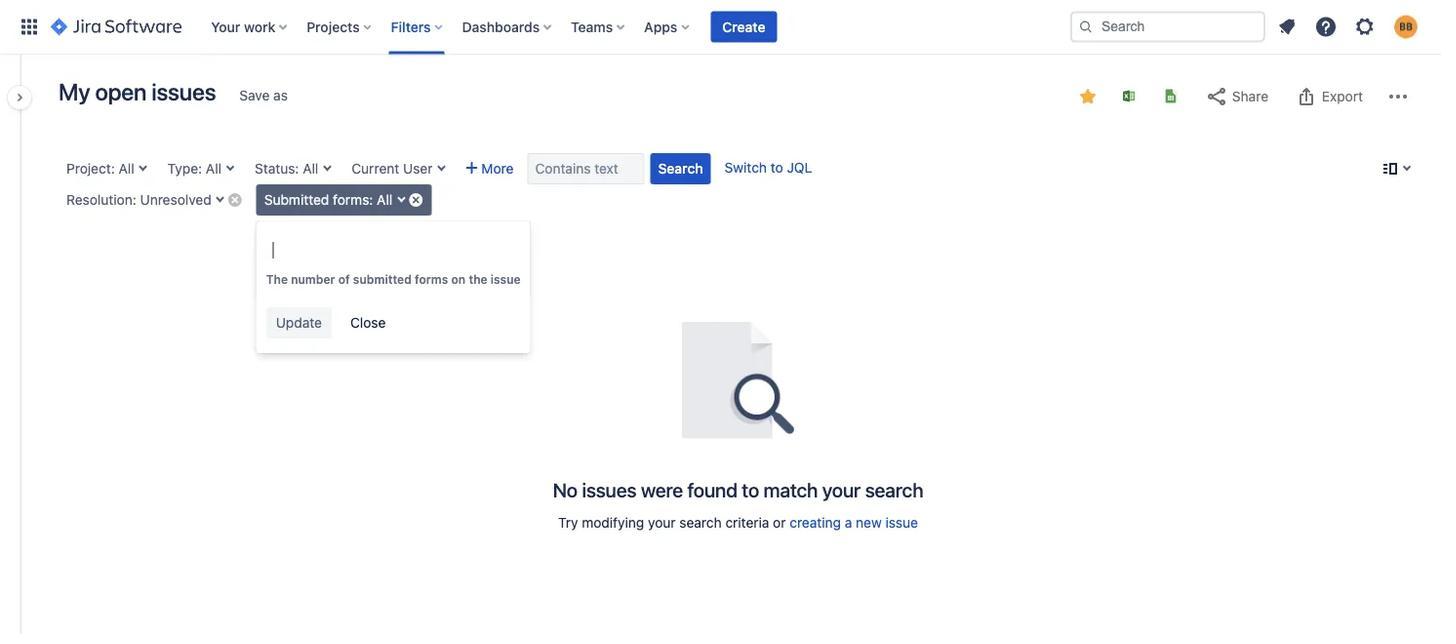 Task type: vqa. For each thing, say whether or not it's contained in the screenshot.
No restrictions icon
no



Task type: locate. For each thing, give the bounding box(es) containing it.
to
[[771, 160, 784, 176], [742, 478, 760, 501]]

0 vertical spatial your
[[823, 478, 861, 501]]

save
[[239, 87, 270, 103]]

0 horizontal spatial issue
[[491, 272, 521, 286]]

more button
[[458, 153, 522, 184]]

1 vertical spatial issues
[[582, 478, 637, 501]]

forms:
[[333, 192, 373, 208]]

banner
[[0, 0, 1442, 55]]

2 remove criteria image from the left
[[408, 192, 424, 207]]

1 vertical spatial to
[[742, 478, 760, 501]]

or
[[773, 515, 786, 531]]

modifying
[[582, 515, 645, 531]]

no
[[553, 478, 578, 501]]

open
[[95, 78, 147, 105]]

to left jql
[[771, 160, 784, 176]]

1 horizontal spatial issue
[[886, 515, 918, 531]]

your
[[211, 19, 240, 35]]

0 horizontal spatial remove criteria image
[[227, 192, 243, 207]]

unresolved
[[140, 192, 212, 208]]

creating
[[790, 515, 841, 531]]

search
[[866, 478, 924, 501], [680, 515, 722, 531]]

issue right the
[[491, 272, 521, 286]]

jira software image
[[51, 15, 182, 39], [51, 15, 182, 39]]

projects
[[307, 19, 360, 35]]

of
[[338, 272, 350, 286]]

export button
[[1286, 81, 1373, 112]]

0 horizontal spatial search
[[680, 515, 722, 531]]

1 horizontal spatial search
[[866, 478, 924, 501]]

close
[[350, 315, 386, 331]]

on
[[452, 272, 466, 286]]

open in microsoft excel image
[[1122, 88, 1137, 104]]

remove criteria image for submitted forms: all
[[408, 192, 424, 207]]

1 remove criteria image from the left
[[227, 192, 243, 207]]

remove criteria image down the user
[[408, 192, 424, 207]]

your down 'were'
[[648, 515, 676, 531]]

notifications image
[[1276, 15, 1299, 39]]

try modifying your search criteria or creating a new issue
[[558, 515, 918, 531]]

create
[[723, 19, 766, 35]]

None submit
[[266, 307, 332, 339]]

search up new at the bottom right of the page
[[866, 478, 924, 501]]

Search field
[[1071, 11, 1266, 42]]

issues
[[151, 78, 216, 105], [582, 478, 637, 501]]

all right the "type:"
[[206, 161, 222, 177]]

projects button
[[301, 11, 379, 42]]

filters button
[[385, 11, 451, 42]]

search down the found
[[680, 515, 722, 531]]

issue right new at the bottom right of the page
[[886, 515, 918, 531]]

1 vertical spatial search
[[680, 515, 722, 531]]

small image
[[1081, 89, 1096, 104]]

your profile and settings image
[[1395, 15, 1418, 39]]

dashboards
[[462, 19, 540, 35]]

more
[[482, 161, 514, 177]]

1 horizontal spatial to
[[771, 160, 784, 176]]

status: all
[[255, 161, 319, 177]]

1 horizontal spatial remove criteria image
[[408, 192, 424, 207]]

remove criteria image
[[227, 192, 243, 207], [408, 192, 424, 207]]

all right status:
[[303, 161, 319, 177]]

None text field
[[266, 235, 510, 266]]

current user
[[352, 161, 433, 177]]

1 horizontal spatial issues
[[582, 478, 637, 501]]

were
[[641, 478, 683, 501]]

status:
[[255, 161, 299, 177]]

0 horizontal spatial your
[[648, 515, 676, 531]]

issues right open
[[151, 78, 216, 105]]

0 horizontal spatial to
[[742, 478, 760, 501]]

no issues were found to match your search
[[553, 478, 924, 501]]

the
[[266, 272, 288, 286]]

1 horizontal spatial your
[[823, 478, 861, 501]]

search button
[[651, 153, 711, 184]]

all up resolution: unresolved
[[119, 161, 134, 177]]

your up a
[[823, 478, 861, 501]]

export
[[1323, 88, 1364, 104]]

save as button
[[230, 80, 298, 111]]

share
[[1233, 88, 1269, 104]]

the number of submitted forms on the issue
[[266, 272, 521, 286]]

search image
[[1079, 19, 1094, 35]]

all
[[119, 161, 134, 177], [206, 161, 222, 177], [303, 161, 319, 177], [377, 192, 393, 208]]

forms
[[415, 272, 448, 286]]

try
[[558, 515, 578, 531]]

your
[[823, 478, 861, 501], [648, 515, 676, 531]]

save as
[[239, 87, 288, 103]]

remove criteria image right unresolved
[[227, 192, 243, 207]]

share link
[[1196, 81, 1279, 112]]

issues up modifying
[[582, 478, 637, 501]]

submitted forms: all
[[264, 192, 393, 208]]

0 horizontal spatial issues
[[151, 78, 216, 105]]

to up criteria
[[742, 478, 760, 501]]

0 vertical spatial issues
[[151, 78, 216, 105]]

issue
[[491, 272, 521, 286], [886, 515, 918, 531]]

work
[[244, 19, 276, 35]]

all for type: all
[[206, 161, 222, 177]]



Task type: describe. For each thing, give the bounding box(es) containing it.
as
[[273, 87, 288, 103]]

a
[[845, 515, 853, 531]]

all right the forms: at top left
[[377, 192, 393, 208]]

found
[[688, 478, 738, 501]]

create button
[[711, 11, 778, 42]]

help image
[[1315, 15, 1338, 39]]

user
[[403, 161, 433, 177]]

1 vertical spatial issue
[[886, 515, 918, 531]]

my
[[59, 78, 90, 105]]

teams button
[[565, 11, 633, 42]]

Search issues using keywords text field
[[528, 153, 645, 184]]

the
[[469, 272, 488, 286]]

type:
[[168, 161, 202, 177]]

resolution: unresolved
[[66, 192, 212, 208]]

0 vertical spatial search
[[866, 478, 924, 501]]

my open issues
[[59, 78, 216, 105]]

switch
[[725, 160, 767, 176]]

dashboards button
[[456, 11, 559, 42]]

1 vertical spatial your
[[648, 515, 676, 531]]

creating a new issue link
[[790, 515, 918, 531]]

your work
[[211, 19, 276, 35]]

criteria
[[726, 515, 770, 531]]

current user button
[[344, 153, 452, 184]]

submitted
[[353, 272, 412, 286]]

close link
[[341, 308, 396, 340]]

type: all
[[168, 161, 222, 177]]

banner containing your work
[[0, 0, 1442, 55]]

current
[[352, 161, 400, 177]]

open in google sheets image
[[1164, 88, 1179, 104]]

teams
[[571, 19, 613, 35]]

resolution:
[[66, 192, 136, 208]]

primary element
[[12, 0, 1071, 54]]

remove criteria image for resolution: unresolved
[[227, 192, 243, 207]]

match
[[764, 478, 818, 501]]

all for status: all
[[303, 161, 319, 177]]

apps button
[[639, 11, 697, 42]]

switch to jql
[[725, 160, 813, 176]]

0 vertical spatial issue
[[491, 272, 521, 286]]

number
[[291, 272, 335, 286]]

new
[[856, 515, 882, 531]]

jql
[[787, 160, 813, 176]]

search
[[658, 161, 703, 177]]

sidebar navigation image
[[0, 78, 43, 117]]

all for project: all
[[119, 161, 134, 177]]

0 vertical spatial to
[[771, 160, 784, 176]]

project: all
[[66, 161, 134, 177]]

your work button
[[205, 11, 295, 42]]

switch to jql link
[[725, 160, 813, 176]]

submitted
[[264, 192, 329, 208]]

project:
[[66, 161, 115, 177]]

apps
[[644, 19, 678, 35]]

filters
[[391, 19, 431, 35]]

appswitcher icon image
[[18, 15, 41, 39]]

settings image
[[1354, 15, 1377, 39]]



